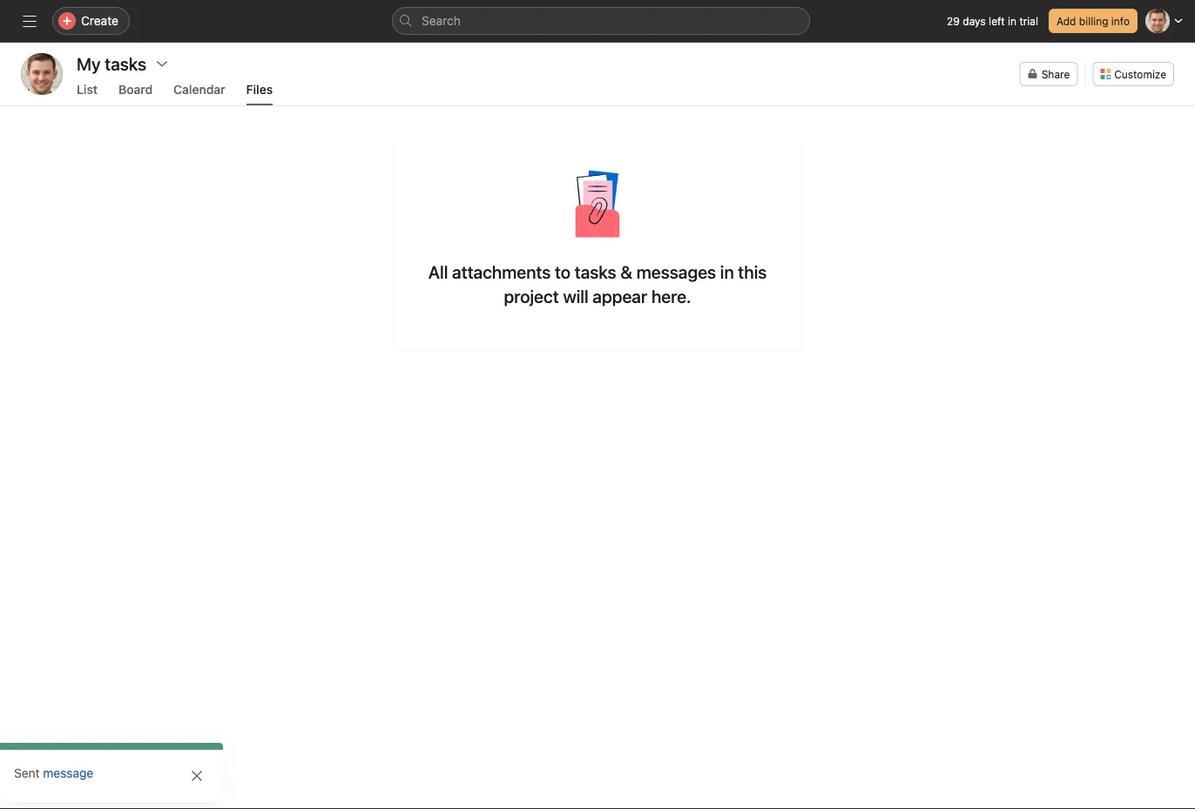 Task type: describe. For each thing, give the bounding box(es) containing it.
add billing info
[[1057, 15, 1130, 27]]

this
[[738, 261, 767, 282]]

expand sidebar image
[[23, 14, 37, 28]]

board link
[[118, 82, 153, 105]]

tasks
[[575, 261, 616, 282]]

info
[[1111, 15, 1130, 27]]

close image
[[190, 769, 204, 783]]

appear here.
[[593, 286, 691, 306]]

to
[[555, 261, 571, 282]]

files
[[246, 82, 273, 97]]

all
[[428, 261, 448, 282]]

in inside all attachments to tasks & messages in this project will appear here.
[[720, 261, 734, 282]]

will
[[563, 286, 589, 306]]

show options image
[[155, 57, 169, 71]]

share button
[[1020, 62, 1078, 86]]

sent message
[[14, 766, 93, 781]]

files link
[[246, 82, 273, 105]]

messages
[[637, 261, 716, 282]]

create
[[81, 14, 118, 28]]

trial
[[1020, 15, 1038, 27]]

days
[[963, 15, 986, 27]]

&
[[620, 261, 632, 282]]

tt
[[33, 66, 50, 82]]

project
[[504, 286, 559, 306]]

1 horizontal spatial in
[[1008, 15, 1017, 27]]

search
[[422, 14, 461, 28]]

message
[[43, 766, 93, 781]]

customize button
[[1093, 62, 1174, 86]]



Task type: locate. For each thing, give the bounding box(es) containing it.
in right left
[[1008, 15, 1017, 27]]

calendar link
[[174, 82, 225, 105]]

create button
[[52, 7, 130, 35]]

message link
[[43, 766, 93, 781]]

29
[[947, 15, 960, 27]]

in
[[1008, 15, 1017, 27], [720, 261, 734, 282]]

share
[[1042, 68, 1070, 80]]

list link
[[77, 82, 98, 105]]

calendar
[[174, 82, 225, 97]]

all attachments to tasks & messages in this project will appear here.
[[428, 261, 767, 306]]

add
[[1057, 15, 1076, 27]]

29 days left in trial
[[947, 15, 1038, 27]]

add billing info button
[[1049, 9, 1138, 33]]

attachments
[[452, 261, 551, 282]]

my tasks
[[77, 53, 146, 74]]

board
[[118, 82, 153, 97]]

in left this
[[720, 261, 734, 282]]

0 vertical spatial in
[[1008, 15, 1017, 27]]

left
[[989, 15, 1005, 27]]

customize
[[1114, 68, 1166, 80]]

list
[[77, 82, 98, 97]]

1 vertical spatial in
[[720, 261, 734, 282]]

0 horizontal spatial in
[[720, 261, 734, 282]]

tt button
[[21, 53, 63, 95]]

billing
[[1079, 15, 1109, 27]]

search button
[[392, 7, 810, 35]]

sent
[[14, 766, 40, 781]]

search list box
[[392, 7, 810, 35]]



Task type: vqa. For each thing, say whether or not it's contained in the screenshot.
the History icon
no



